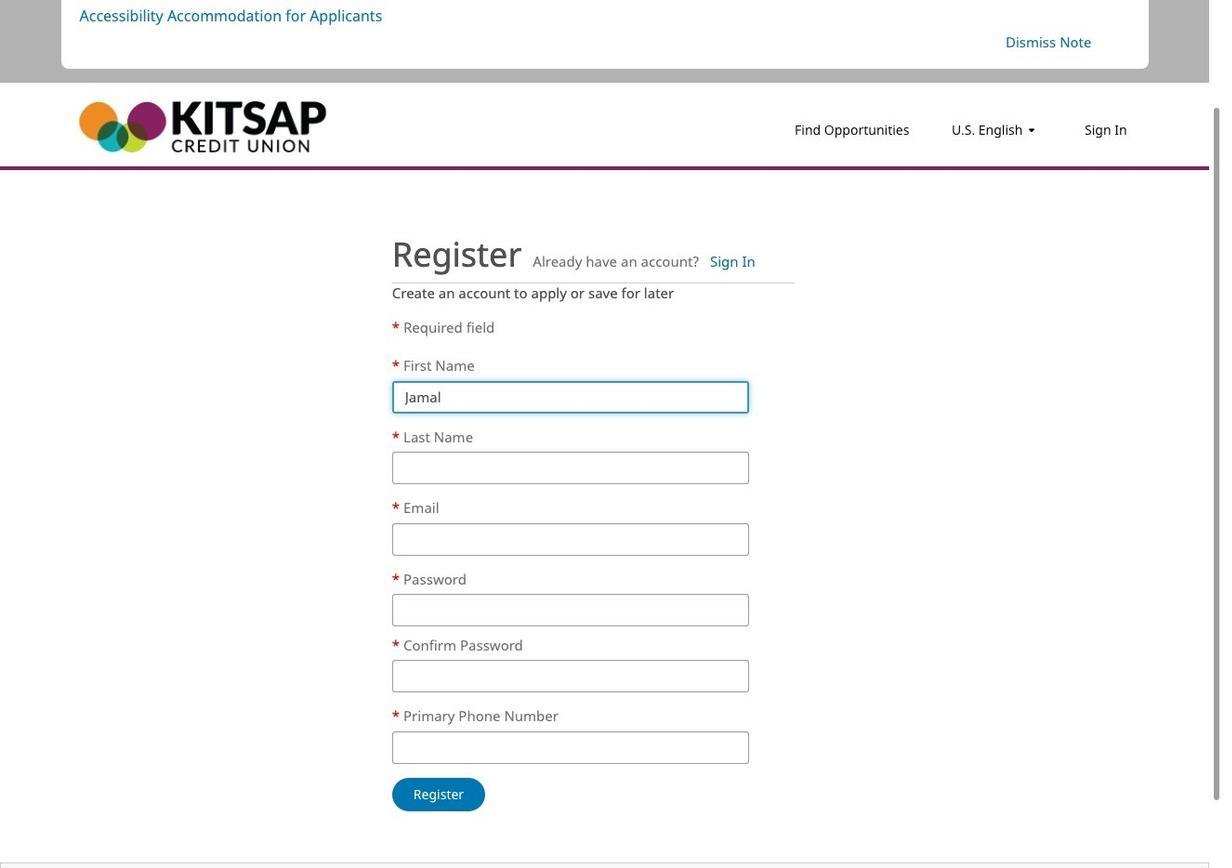 Task type: describe. For each thing, give the bounding box(es) containing it.
inner image
[[1023, 121, 1042, 139]]



Task type: vqa. For each thing, say whether or not it's contained in the screenshot.
THE INNER icon
yes



Task type: locate. For each thing, give the bounding box(es) containing it.
None text field
[[392, 381, 749, 413]]

kcu image
[[61, 96, 340, 156]]

None password field
[[392, 594, 749, 626], [392, 660, 749, 693], [392, 594, 749, 626], [392, 660, 749, 693]]

None telephone field
[[392, 731, 749, 764]]

None email field
[[392, 523, 749, 555]]

None text field
[[392, 452, 749, 484]]



